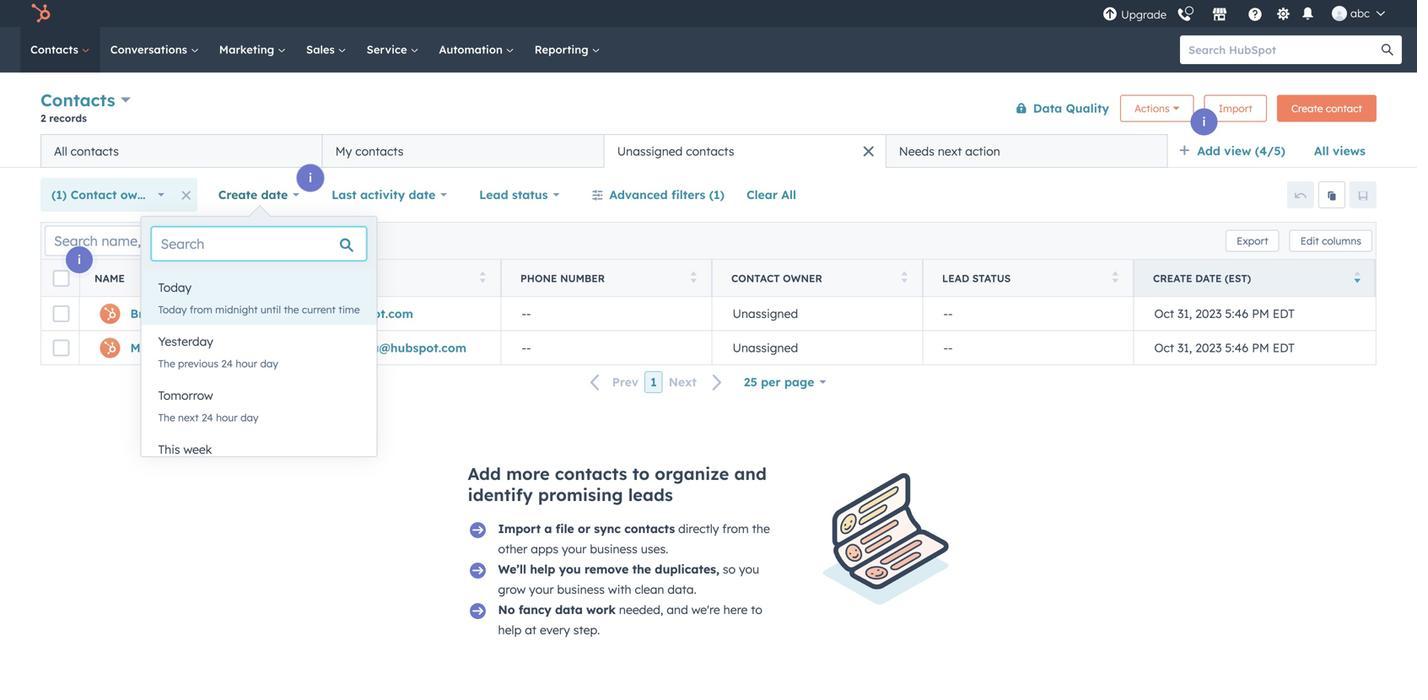 Task type: vqa. For each thing, say whether or not it's contained in the screenshot.
the defaults on the left
no



Task type: describe. For each thing, give the bounding box(es) containing it.
apps
[[531, 542, 559, 556]]

to inside needed, and we're here to help at every step.
[[751, 602, 763, 617]]

contacts for all contacts
[[71, 144, 119, 159]]

tomorrow
[[158, 388, 213, 403]]

25 per page
[[744, 375, 815, 389]]

(1) inside button
[[709, 187, 725, 202]]

contact) for bh@hubspot.com
[[272, 306, 323, 321]]

2
[[40, 112, 46, 124]]

unassigned contacts button
[[604, 134, 886, 168]]

press to sort. image for lead status
[[1112, 271, 1119, 283]]

the inside the 'today today from midnight until the current time'
[[284, 303, 299, 316]]

1 today from the top
[[158, 280, 192, 295]]

(1) contact owner button
[[40, 178, 175, 212]]

5:46 for bh@hubspot.com
[[1225, 306, 1249, 321]]

help button
[[1241, 4, 1270, 23]]

bh@hubspot.com link
[[311, 306, 413, 321]]

tomorrow button
[[141, 379, 377, 413]]

0 horizontal spatial i button
[[66, 246, 93, 273]]

actions button
[[1120, 95, 1194, 122]]

contact owner
[[731, 272, 822, 285]]

Search search field
[[151, 227, 367, 261]]

quality
[[1066, 101, 1109, 116]]

and inside needed, and we're here to help at every step.
[[667, 602, 688, 617]]

needs next action button
[[886, 134, 1168, 168]]

this week button
[[141, 433, 377, 467]]

all views
[[1314, 143, 1366, 158]]

hubspot link
[[20, 3, 63, 24]]

tomorrow the next 24 hour day
[[158, 388, 259, 424]]

2 records
[[40, 112, 87, 124]]

last activity date button
[[321, 178, 458, 212]]

number
[[560, 272, 605, 285]]

previous
[[178, 357, 218, 370]]

emailmaria@hubspot.com
[[311, 340, 467, 355]]

1 horizontal spatial i button
[[297, 165, 324, 192]]

all contacts
[[54, 144, 119, 159]]

lead status
[[942, 272, 1011, 285]]

(4/5)
[[1255, 143, 1286, 158]]

owner inside popup button
[[120, 187, 157, 202]]

search button
[[1373, 35, 1402, 64]]

upgrade image
[[1103, 7, 1118, 22]]

prev button
[[580, 371, 645, 394]]

file
[[556, 521, 574, 536]]

views
[[1333, 143, 1366, 158]]

0 vertical spatial contacts
[[30, 43, 82, 57]]

hour for tomorrow
[[216, 411, 238, 424]]

so
[[723, 562, 736, 577]]

notifications button
[[1298, 5, 1319, 22]]

Search name, phone, email addresses, or company search field
[[45, 226, 244, 256]]

unassigned for bh@hubspot.com
[[733, 306, 798, 321]]

today button
[[141, 271, 377, 305]]

next inside the tomorrow the next 24 hour day
[[178, 411, 199, 424]]

1 button
[[645, 371, 663, 393]]

name
[[94, 272, 125, 285]]

advanced filters (1) button
[[581, 178, 736, 212]]

your inside so you grow your business with clean data.
[[529, 582, 554, 597]]

i for middle i button
[[309, 170, 312, 185]]

week
[[183, 442, 212, 457]]

emailmaria@hubspot.com button
[[290, 331, 501, 364]]

automation
[[439, 43, 506, 57]]

business inside so you grow your business with clean data.
[[557, 582, 605, 597]]

upgrade
[[1121, 8, 1167, 22]]

every
[[540, 623, 570, 637]]

create for create date (est)
[[1153, 272, 1193, 285]]

1
[[651, 375, 657, 389]]

promising
[[538, 484, 623, 505]]

lead status
[[479, 187, 548, 202]]

my contacts button
[[322, 134, 604, 168]]

with
[[608, 582, 632, 597]]

create for create contact
[[1292, 102, 1323, 115]]

hubspot image
[[30, 3, 51, 24]]

status
[[512, 187, 548, 202]]

per
[[761, 375, 781, 389]]

the inside directly from the other apps your business uses.
[[752, 521, 770, 536]]

add view (4/5)
[[1197, 143, 1286, 158]]

reporting
[[535, 43, 592, 57]]

list box containing today
[[141, 271, 377, 487]]

prev
[[612, 375, 639, 389]]

unassigned button for bh@hubspot.com
[[712, 297, 923, 331]]

contacts banner
[[40, 86, 1377, 134]]

5:46 for emailmaria@hubspot.com
[[1225, 340, 1249, 355]]

at
[[525, 623, 537, 637]]

press to sort. element for lead status
[[1112, 271, 1119, 286]]

email
[[310, 272, 343, 285]]

(1) contact owner
[[51, 187, 157, 202]]

conversations link
[[100, 27, 209, 73]]

date inside dropdown button
[[261, 187, 288, 202]]

2 today from the top
[[158, 303, 187, 316]]

a
[[544, 521, 552, 536]]

contacts link
[[20, 27, 100, 73]]

we're
[[692, 602, 720, 617]]

from inside directly from the other apps your business uses.
[[722, 521, 749, 536]]

all for all views
[[1314, 143, 1329, 158]]

so you grow your business with clean data.
[[498, 562, 759, 597]]

create date
[[218, 187, 288, 202]]

until
[[261, 303, 281, 316]]

organize
[[655, 463, 729, 484]]

today today from midnight until the current time
[[158, 280, 360, 316]]

abc button
[[1322, 0, 1395, 27]]

(est)
[[1225, 272, 1251, 285]]

25
[[744, 375, 757, 389]]

marketing
[[219, 43, 278, 57]]

date
[[1196, 272, 1222, 285]]

calling icon image
[[1177, 8, 1192, 23]]

remove
[[585, 562, 629, 577]]

edt for emailmaria@hubspot.com
[[1273, 340, 1295, 355]]

this
[[158, 442, 180, 457]]

to inside add more contacts to organize and identify promising leads
[[632, 463, 650, 484]]

brian halligan (sample contact)
[[130, 306, 323, 321]]

date inside popup button
[[409, 187, 436, 202]]

create contact button
[[1277, 95, 1377, 122]]

my
[[335, 144, 352, 159]]

press to sort. image for phone number
[[691, 271, 697, 283]]

press to sort. element for contact owner
[[901, 271, 908, 286]]

hour for yesterday
[[236, 357, 257, 370]]

bh@hubspot.com button
[[290, 297, 501, 331]]

maria johnson (sample contact)
[[130, 340, 325, 355]]

pm for emailmaria@hubspot.com
[[1252, 340, 1270, 355]]

status
[[972, 272, 1011, 285]]

descending sort. press to sort ascending. image
[[1354, 271, 1361, 283]]

clear all
[[747, 187, 796, 202]]

31, for emailmaria@hubspot.com
[[1178, 340, 1192, 355]]

the for tomorrow
[[158, 411, 175, 424]]

(1) inside popup button
[[51, 187, 67, 202]]

descending sort. press to sort ascending. element
[[1354, 271, 1361, 286]]

clear
[[747, 187, 778, 202]]



Task type: locate. For each thing, give the bounding box(es) containing it.
1 horizontal spatial day
[[260, 357, 278, 370]]

1 press to sort. image from the left
[[269, 271, 275, 283]]

lead inside popup button
[[479, 187, 508, 202]]

you
[[559, 562, 581, 577], [739, 562, 759, 577]]

2 edt from the top
[[1273, 340, 1295, 355]]

next inside button
[[938, 144, 962, 159]]

1 you from the left
[[559, 562, 581, 577]]

3 press to sort. image from the left
[[901, 271, 908, 283]]

fancy
[[519, 602, 552, 617]]

press to sort. element for email
[[480, 271, 486, 286]]

0 vertical spatial your
[[562, 542, 587, 556]]

import for import
[[1219, 102, 1253, 115]]

service
[[367, 43, 410, 57]]

3 press to sort. element from the left
[[691, 271, 697, 286]]

1 vertical spatial the
[[158, 411, 175, 424]]

0 horizontal spatial you
[[559, 562, 581, 577]]

we'll
[[498, 562, 526, 577]]

the right 'directly'
[[752, 521, 770, 536]]

24 down maria johnson (sample contact) link
[[221, 357, 233, 370]]

edit columns button
[[1290, 230, 1373, 252]]

2 unassigned button from the top
[[712, 331, 923, 364]]

brian
[[130, 306, 162, 321]]

yesterday the previous 24 hour day
[[158, 334, 278, 370]]

1 press to sort. element from the left
[[269, 271, 275, 286]]

1 horizontal spatial and
[[734, 463, 767, 484]]

business inside directly from the other apps your business uses.
[[590, 542, 638, 556]]

bh@hubspot.com
[[311, 306, 413, 321]]

0 horizontal spatial 24
[[202, 411, 213, 424]]

0 vertical spatial 2023
[[1196, 306, 1222, 321]]

day for tomorrow
[[241, 411, 259, 424]]

last activity date
[[332, 187, 436, 202]]

i for the right i button
[[1203, 114, 1206, 129]]

(sample for halligan
[[220, 306, 268, 321]]

1 oct from the top
[[1155, 306, 1174, 321]]

2 vertical spatial the
[[632, 562, 651, 577]]

i button up add view (4/5) at the right of page
[[1191, 108, 1218, 135]]

1 vertical spatial contact
[[731, 272, 780, 285]]

the
[[158, 357, 175, 370], [158, 411, 175, 424]]

1 horizontal spatial help
[[530, 562, 555, 577]]

data
[[1033, 101, 1062, 116]]

contacts for my contacts
[[355, 144, 404, 159]]

0 vertical spatial import
[[1219, 102, 1253, 115]]

settings link
[[1273, 5, 1294, 22]]

add for add more contacts to organize and identify promising leads
[[468, 463, 501, 484]]

add left view
[[1197, 143, 1221, 158]]

contact down the clear
[[731, 272, 780, 285]]

no fancy data work
[[498, 602, 616, 617]]

the up clean
[[632, 562, 651, 577]]

date up search "search box"
[[261, 187, 288, 202]]

2 vertical spatial unassigned
[[733, 340, 798, 355]]

1 horizontal spatial you
[[739, 562, 759, 577]]

2 (1) from the left
[[709, 187, 725, 202]]

unassigned for emailmaria@hubspot.com
[[733, 340, 798, 355]]

1 vertical spatial to
[[751, 602, 763, 617]]

1 date from the left
[[261, 187, 288, 202]]

1 horizontal spatial import
[[1219, 102, 1253, 115]]

import for import a file or sync contacts
[[498, 521, 541, 536]]

unassigned down contact owner
[[733, 306, 798, 321]]

unassigned button down contact owner
[[712, 297, 923, 331]]

contact down all contacts
[[71, 187, 117, 202]]

your down file
[[562, 542, 587, 556]]

1 the from the top
[[158, 357, 175, 370]]

from
[[190, 303, 212, 316], [722, 521, 749, 536]]

2 date from the left
[[409, 187, 436, 202]]

hour inside yesterday the previous 24 hour day
[[236, 357, 257, 370]]

automation link
[[429, 27, 525, 73]]

0 horizontal spatial lead
[[479, 187, 508, 202]]

next left action
[[938, 144, 962, 159]]

1 horizontal spatial your
[[562, 542, 587, 556]]

add left more
[[468, 463, 501, 484]]

yesterday button
[[141, 325, 377, 359]]

press to sort. image for email
[[480, 271, 486, 283]]

contacts up import a file or sync contacts
[[555, 463, 627, 484]]

the for yesterday
[[158, 357, 175, 370]]

Search HubSpot search field
[[1180, 35, 1387, 64]]

current
[[302, 303, 336, 316]]

all left views
[[1314, 143, 1329, 158]]

help down apps
[[530, 562, 555, 577]]

24 inside yesterday the previous 24 hour day
[[221, 357, 233, 370]]

create up search "search box"
[[218, 187, 257, 202]]

2 2023 from the top
[[1196, 340, 1222, 355]]

0 vertical spatial oct
[[1155, 306, 1174, 321]]

1 vertical spatial contact)
[[274, 340, 325, 355]]

create contact
[[1292, 102, 1362, 115]]

1 vertical spatial create
[[218, 187, 257, 202]]

all inside 'button'
[[781, 187, 796, 202]]

0 vertical spatial edt
[[1273, 306, 1295, 321]]

next down tomorrow
[[178, 411, 199, 424]]

2 press to sort. image from the left
[[480, 271, 486, 283]]

lead
[[479, 187, 508, 202], [942, 272, 970, 285]]

1 horizontal spatial 24
[[221, 357, 233, 370]]

1 horizontal spatial next
[[938, 144, 962, 159]]

1 horizontal spatial the
[[632, 562, 651, 577]]

1 horizontal spatial press to sort. image
[[1112, 271, 1119, 283]]

0 horizontal spatial date
[[261, 187, 288, 202]]

1 vertical spatial i button
[[297, 165, 324, 192]]

0 vertical spatial unassigned
[[617, 144, 683, 159]]

we'll help you remove the duplicates,
[[498, 562, 720, 577]]

0 horizontal spatial all
[[54, 144, 67, 159]]

next
[[669, 375, 697, 389]]

emailmaria@hubspot.com link
[[311, 340, 467, 355]]

press to sort. element
[[269, 271, 275, 286], [480, 271, 486, 286], [691, 271, 697, 286], [901, 271, 908, 286], [1112, 271, 1119, 286]]

duplicates,
[[655, 562, 720, 577]]

1 vertical spatial 2023
[[1196, 340, 1222, 355]]

24 for tomorrow
[[202, 411, 213, 424]]

the down maria at the left of the page
[[158, 357, 175, 370]]

create left date
[[1153, 272, 1193, 285]]

you left the remove
[[559, 562, 581, 577]]

0 vertical spatial and
[[734, 463, 767, 484]]

contact inside popup button
[[71, 187, 117, 202]]

and inside add more contacts to organize and identify promising leads
[[734, 463, 767, 484]]

1 2023 from the top
[[1196, 306, 1222, 321]]

0 vertical spatial oct 31, 2023 5:46 pm edt
[[1155, 306, 1295, 321]]

press to sort. image for contact owner
[[901, 271, 908, 283]]

the down tomorrow
[[158, 411, 175, 424]]

lead for lead status
[[942, 272, 970, 285]]

contacts down contacts banner
[[686, 144, 734, 159]]

all down 2 records
[[54, 144, 67, 159]]

gary orlando image
[[1332, 6, 1347, 21]]

import a file or sync contacts
[[498, 521, 675, 536]]

the right until
[[284, 303, 299, 316]]

phone
[[521, 272, 557, 285]]

1 horizontal spatial add
[[1197, 143, 1221, 158]]

0 horizontal spatial the
[[284, 303, 299, 316]]

0 horizontal spatial and
[[667, 602, 688, 617]]

hour
[[236, 357, 257, 370], [216, 411, 238, 424]]

i button
[[1191, 108, 1218, 135], [297, 165, 324, 192], [66, 246, 93, 273]]

0 horizontal spatial help
[[498, 623, 522, 637]]

my contacts
[[335, 144, 404, 159]]

create for create date
[[218, 187, 257, 202]]

oct for emailmaria@hubspot.com
[[1155, 340, 1174, 355]]

add for add view (4/5)
[[1197, 143, 1221, 158]]

unassigned
[[617, 144, 683, 159], [733, 306, 798, 321], [733, 340, 798, 355]]

0 horizontal spatial (1)
[[51, 187, 67, 202]]

0 vertical spatial the
[[284, 303, 299, 316]]

1 vertical spatial i
[[309, 170, 312, 185]]

1 vertical spatial your
[[529, 582, 554, 597]]

create date (est)
[[1153, 272, 1251, 285]]

contacts inside add more contacts to organize and identify promising leads
[[555, 463, 627, 484]]

24 inside the tomorrow the next 24 hour day
[[202, 411, 213, 424]]

0 vertical spatial help
[[530, 562, 555, 577]]

0 vertical spatial 24
[[221, 357, 233, 370]]

contact
[[1326, 102, 1362, 115]]

directly
[[678, 521, 719, 536]]

0 vertical spatial from
[[190, 303, 212, 316]]

list box
[[141, 271, 377, 487]]

1 vertical spatial import
[[498, 521, 541, 536]]

columns
[[1322, 235, 1362, 247]]

1 pm from the top
[[1252, 306, 1270, 321]]

1 5:46 from the top
[[1225, 306, 1249, 321]]

0 horizontal spatial contact
[[71, 187, 117, 202]]

i
[[1203, 114, 1206, 129], [309, 170, 312, 185], [78, 252, 81, 267]]

1 vertical spatial unassigned
[[733, 306, 798, 321]]

and right organize on the bottom
[[734, 463, 767, 484]]

advanced
[[609, 187, 668, 202]]

all right the clear
[[781, 187, 796, 202]]

(1) right filters
[[709, 187, 725, 202]]

1 31, from the top
[[1178, 306, 1192, 321]]

2 you from the left
[[739, 562, 759, 577]]

1 press to sort. image from the left
[[691, 271, 697, 283]]

1 unassigned button from the top
[[712, 297, 923, 331]]

last
[[332, 187, 357, 202]]

service link
[[357, 27, 429, 73]]

0 vertical spatial create
[[1292, 102, 1323, 115]]

contacts button
[[40, 88, 131, 112]]

press to sort. image left lead status
[[901, 271, 908, 283]]

this week
[[158, 442, 212, 457]]

import up other
[[498, 521, 541, 536]]

1 vertical spatial lead
[[942, 272, 970, 285]]

0 horizontal spatial i
[[78, 252, 81, 267]]

halligan
[[166, 306, 216, 321]]

1 horizontal spatial to
[[751, 602, 763, 617]]

search image
[[1382, 44, 1394, 56]]

i button left name
[[66, 246, 93, 273]]

you right so
[[739, 562, 759, 577]]

to left organize on the bottom
[[632, 463, 650, 484]]

2 vertical spatial i button
[[66, 246, 93, 273]]

0 horizontal spatial from
[[190, 303, 212, 316]]

your up fancy
[[529, 582, 554, 597]]

1 vertical spatial 31,
[[1178, 340, 1192, 355]]

2 31, from the top
[[1178, 340, 1192, 355]]

notifications image
[[1301, 7, 1316, 22]]

create
[[1292, 102, 1323, 115], [218, 187, 257, 202], [1153, 272, 1193, 285]]

conversations
[[110, 43, 190, 57]]

2 oct 31, 2023 5:46 pm edt from the top
[[1155, 340, 1295, 355]]

0 vertical spatial (sample
[[220, 306, 268, 321]]

import inside 'button'
[[1219, 102, 1253, 115]]

day up this week button
[[241, 411, 259, 424]]

1 vertical spatial and
[[667, 602, 688, 617]]

contact) down current
[[274, 340, 325, 355]]

2023 for bh@hubspot.com
[[1196, 306, 1222, 321]]

maria johnson (sample contact) link
[[130, 340, 325, 355]]

lead status button
[[468, 178, 571, 212]]

from inside the 'today today from midnight until the current time'
[[190, 303, 212, 316]]

business
[[590, 542, 638, 556], [557, 582, 605, 597]]

help down no
[[498, 623, 522, 637]]

all views link
[[1303, 134, 1377, 168]]

create inside button
[[1292, 102, 1323, 115]]

here
[[724, 602, 748, 617]]

0 horizontal spatial your
[[529, 582, 554, 597]]

press to sort. element for phone number
[[691, 271, 697, 286]]

1 vertical spatial business
[[557, 582, 605, 597]]

grow
[[498, 582, 526, 597]]

add more contacts to organize and identify promising leads
[[468, 463, 767, 505]]

hour down maria johnson (sample contact) link
[[236, 357, 257, 370]]

you inside so you grow your business with clean data.
[[739, 562, 759, 577]]

calling icon button
[[1170, 1, 1199, 26]]

your inside directly from the other apps your business uses.
[[562, 542, 587, 556]]

day
[[260, 357, 278, 370], [241, 411, 259, 424]]

1 vertical spatial oct 31, 2023 5:46 pm edt
[[1155, 340, 1295, 355]]

settings image
[[1276, 7, 1291, 22]]

help inside needed, and we're here to help at every step.
[[498, 623, 522, 637]]

1 horizontal spatial (1)
[[709, 187, 725, 202]]

contact) down email
[[272, 306, 323, 321]]

pagination navigation
[[580, 371, 733, 394]]

1 vertical spatial hour
[[216, 411, 238, 424]]

create left contact in the top of the page
[[1292, 102, 1323, 115]]

filters
[[672, 187, 706, 202]]

1 vertical spatial owner
[[783, 272, 822, 285]]

and
[[734, 463, 767, 484], [667, 602, 688, 617]]

1 horizontal spatial owner
[[783, 272, 822, 285]]

to
[[632, 463, 650, 484], [751, 602, 763, 617]]

0 horizontal spatial next
[[178, 411, 199, 424]]

actions
[[1135, 102, 1170, 115]]

1 (1) from the left
[[51, 187, 67, 202]]

from up the yesterday
[[190, 303, 212, 316]]

2 the from the top
[[158, 411, 175, 424]]

menu
[[1101, 0, 1397, 27]]

2 pm from the top
[[1252, 340, 1270, 355]]

1 vertical spatial (sample
[[222, 340, 271, 355]]

1 horizontal spatial i
[[309, 170, 312, 185]]

oct 31, 2023 5:46 pm edt for emailmaria@hubspot.com
[[1155, 340, 1295, 355]]

hour up this week button
[[216, 411, 238, 424]]

4 press to sort. element from the left
[[901, 271, 908, 286]]

contacts
[[30, 43, 82, 57], [40, 89, 115, 111]]

0 vertical spatial 31,
[[1178, 306, 1192, 321]]

31, for bh@hubspot.com
[[1178, 306, 1192, 321]]

day inside the tomorrow the next 24 hour day
[[241, 411, 259, 424]]

i button left last on the top
[[297, 165, 324, 192]]

1 vertical spatial edt
[[1273, 340, 1295, 355]]

2023 for emailmaria@hubspot.com
[[1196, 340, 1222, 355]]

and down data.
[[667, 602, 688, 617]]

needed,
[[619, 602, 663, 617]]

today up halligan at the top left of the page
[[158, 280, 192, 295]]

lead for lead status
[[479, 187, 508, 202]]

export
[[1237, 235, 1269, 247]]

menu containing abc
[[1101, 0, 1397, 27]]

1 vertical spatial 24
[[202, 411, 213, 424]]

press to sort. image
[[269, 271, 275, 283], [480, 271, 486, 283], [901, 271, 908, 283]]

0 vertical spatial contact
[[71, 187, 117, 202]]

2 vertical spatial create
[[1153, 272, 1193, 285]]

0 vertical spatial to
[[632, 463, 650, 484]]

1 vertical spatial 5:46
[[1225, 340, 1249, 355]]

0 horizontal spatial press to sort. image
[[691, 271, 697, 283]]

lead left the status on the top left of page
[[479, 187, 508, 202]]

day for yesterday
[[260, 357, 278, 370]]

identify
[[468, 484, 533, 505]]

24 for yesterday
[[221, 357, 233, 370]]

1 horizontal spatial press to sort. image
[[480, 271, 486, 283]]

0 vertical spatial i
[[1203, 114, 1206, 129]]

contacts right my
[[355, 144, 404, 159]]

contacts for unassigned contacts
[[686, 144, 734, 159]]

0 vertical spatial 5:46
[[1225, 306, 1249, 321]]

unassigned contacts
[[617, 144, 734, 159]]

maria
[[130, 340, 165, 355]]

1 vertical spatial oct
[[1155, 340, 1174, 355]]

1 vertical spatial day
[[241, 411, 259, 424]]

2 oct from the top
[[1155, 340, 1174, 355]]

import up view
[[1219, 102, 1253, 115]]

lead left the status
[[942, 272, 970, 285]]

records
[[49, 112, 87, 124]]

0 vertical spatial lead
[[479, 187, 508, 202]]

business up "we'll help you remove the duplicates,"
[[590, 542, 638, 556]]

0 vertical spatial day
[[260, 357, 278, 370]]

0 vertical spatial pm
[[1252, 306, 1270, 321]]

create inside dropdown button
[[218, 187, 257, 202]]

contact
[[71, 187, 117, 202], [731, 272, 780, 285]]

oct for bh@hubspot.com
[[1155, 306, 1174, 321]]

leads
[[628, 484, 673, 505]]

press to sort. image left phone
[[480, 271, 486, 283]]

unassigned button for emailmaria@hubspot.com
[[712, 331, 923, 364]]

help
[[530, 562, 555, 577], [498, 623, 522, 637]]

oct 31, 2023 5:46 pm edt for bh@hubspot.com
[[1155, 306, 1295, 321]]

next
[[938, 144, 962, 159], [178, 411, 199, 424]]

2 horizontal spatial create
[[1292, 102, 1323, 115]]

2 vertical spatial i
[[78, 252, 81, 267]]

the inside the tomorrow the next 24 hour day
[[158, 411, 175, 424]]

import button
[[1204, 95, 1267, 122]]

1 horizontal spatial from
[[722, 521, 749, 536]]

marketplaces image
[[1212, 8, 1228, 23]]

2 horizontal spatial the
[[752, 521, 770, 536]]

2 horizontal spatial i
[[1203, 114, 1206, 129]]

help image
[[1248, 8, 1263, 23]]

today up the yesterday
[[158, 303, 187, 316]]

i for i button to the left
[[78, 252, 81, 267]]

0 vertical spatial the
[[158, 357, 175, 370]]

2 horizontal spatial all
[[1314, 143, 1329, 158]]

date right activity
[[409, 187, 436, 202]]

day inside yesterday the previous 24 hour day
[[260, 357, 278, 370]]

view
[[1224, 143, 1252, 158]]

step.
[[573, 623, 600, 637]]

0 horizontal spatial owner
[[120, 187, 157, 202]]

unassigned button up page
[[712, 331, 923, 364]]

business up data
[[557, 582, 605, 597]]

1 vertical spatial next
[[178, 411, 199, 424]]

edt for bh@hubspot.com
[[1273, 306, 1295, 321]]

2 5:46 from the top
[[1225, 340, 1249, 355]]

unassigned up advanced filters (1) button
[[617, 144, 683, 159]]

contact) for emailmaria@hubspot.com
[[274, 340, 325, 355]]

clean
[[635, 582, 664, 597]]

phone number
[[521, 272, 605, 285]]

0 vertical spatial hour
[[236, 357, 257, 370]]

1 vertical spatial help
[[498, 623, 522, 637]]

24 down tomorrow
[[202, 411, 213, 424]]

1 oct 31, 2023 5:46 pm edt from the top
[[1155, 306, 1295, 321]]

(sample for johnson
[[222, 340, 271, 355]]

contacts inside popup button
[[40, 89, 115, 111]]

export button
[[1226, 230, 1280, 252]]

1 horizontal spatial contact
[[731, 272, 780, 285]]

add inside button
[[1197, 143, 1221, 158]]

contacts down hubspot link
[[30, 43, 82, 57]]

1 horizontal spatial date
[[409, 187, 436, 202]]

contacts up uses.
[[624, 521, 675, 536]]

contacts down records
[[71, 144, 119, 159]]

2 press to sort. element from the left
[[480, 271, 486, 286]]

all inside button
[[54, 144, 67, 159]]

0 vertical spatial contact)
[[272, 306, 323, 321]]

contacts up records
[[40, 89, 115, 111]]

add inside add more contacts to organize and identify promising leads
[[468, 463, 501, 484]]

johnson
[[168, 340, 218, 355]]

press to sort. image
[[691, 271, 697, 283], [1112, 271, 1119, 283]]

unassigned up per
[[733, 340, 798, 355]]

all for all contacts
[[54, 144, 67, 159]]

2023
[[1196, 306, 1222, 321], [1196, 340, 1222, 355]]

hour inside the tomorrow the next 24 hour day
[[216, 411, 238, 424]]

5 press to sort. element from the left
[[1112, 271, 1119, 286]]

edit
[[1301, 235, 1319, 247]]

the inside yesterday the previous 24 hour day
[[158, 357, 175, 370]]

to right here
[[751, 602, 763, 617]]

1 edt from the top
[[1273, 306, 1295, 321]]

2 press to sort. image from the left
[[1112, 271, 1119, 283]]

day up tomorrow button
[[260, 357, 278, 370]]

1 horizontal spatial all
[[781, 187, 796, 202]]

needs
[[899, 144, 935, 159]]

pm for bh@hubspot.com
[[1252, 306, 1270, 321]]

1 vertical spatial contacts
[[40, 89, 115, 111]]

2 horizontal spatial i button
[[1191, 108, 1218, 135]]

(1) down all contacts
[[51, 187, 67, 202]]

from right 'directly'
[[722, 521, 749, 536]]

press to sort. image up until
[[269, 271, 275, 283]]

25 per page button
[[733, 365, 837, 399]]



